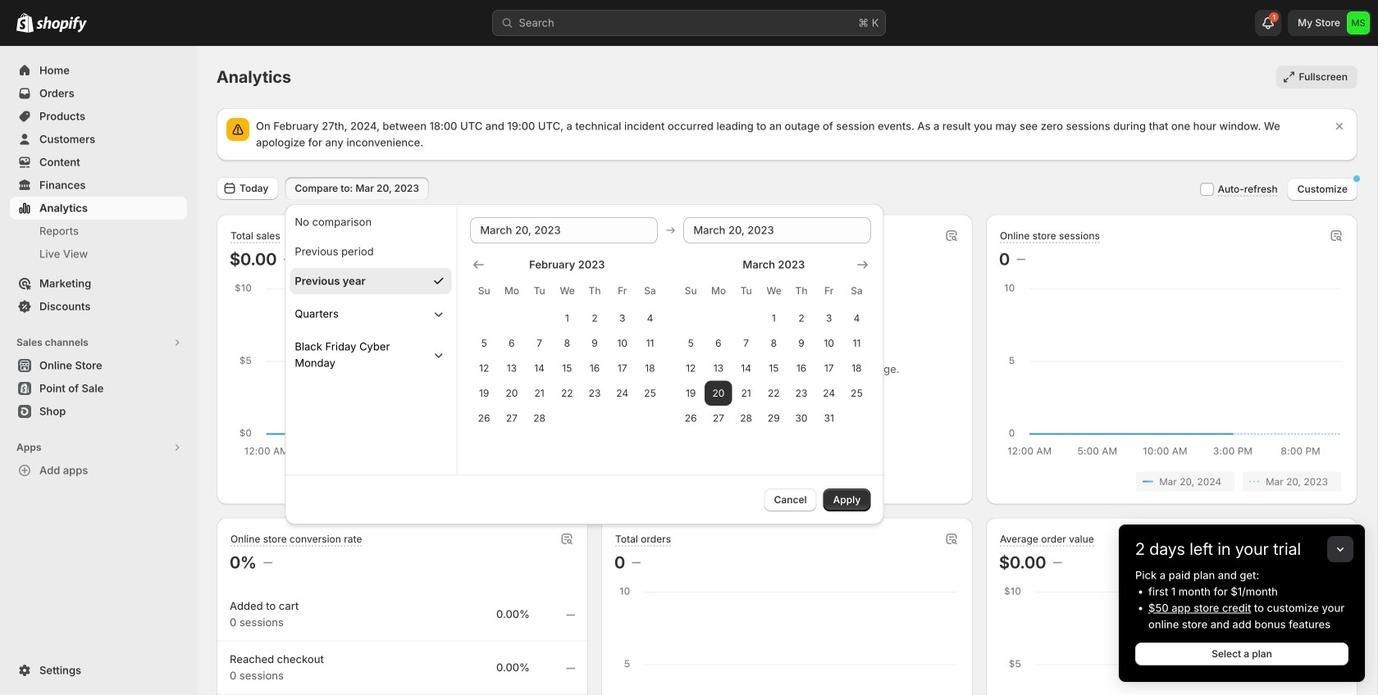 Task type: vqa. For each thing, say whether or not it's contained in the screenshot.
shipping carrier 'TEXT BOX'
no



Task type: locate. For each thing, give the bounding box(es) containing it.
wednesday element down yyyy-mm-dd text field
[[760, 276, 788, 306]]

tuesday element
[[526, 276, 553, 306], [732, 276, 760, 306]]

1 horizontal spatial sunday element
[[677, 276, 705, 306]]

2 sunday element from the left
[[677, 276, 705, 306]]

1 list from the left
[[233, 472, 572, 492]]

1 monday element from the left
[[498, 276, 526, 306]]

1 horizontal spatial saturday element
[[843, 276, 871, 306]]

0 horizontal spatial wednesday element
[[553, 276, 581, 306]]

1 tuesday element from the left
[[526, 276, 553, 306]]

wednesday element
[[553, 276, 581, 306], [760, 276, 788, 306]]

tuesday element for 2nd monday element from the right
[[526, 276, 553, 306]]

1 sunday element from the left
[[470, 276, 498, 306]]

1 horizontal spatial list
[[1002, 472, 1341, 492]]

monday element
[[498, 276, 526, 306], [705, 276, 732, 306]]

1 horizontal spatial monday element
[[705, 276, 732, 306]]

1 horizontal spatial wednesday element
[[760, 276, 788, 306]]

YYYY-MM-DD text field
[[684, 217, 871, 244]]

saturday element for friday element related to 2nd monday element from the right
[[636, 276, 664, 306]]

1 saturday element from the left
[[636, 276, 664, 306]]

thursday element down yyyy-mm-dd text box
[[581, 276, 609, 306]]

2 wednesday element from the left
[[760, 276, 788, 306]]

tuesday element for second monday element from left
[[732, 276, 760, 306]]

2 tuesday element from the left
[[732, 276, 760, 306]]

tuesday element down yyyy-mm-dd text field
[[732, 276, 760, 306]]

saturday element
[[636, 276, 664, 306], [843, 276, 871, 306]]

0 horizontal spatial tuesday element
[[526, 276, 553, 306]]

thursday element down yyyy-mm-dd text field
[[788, 276, 815, 306]]

thursday element
[[581, 276, 609, 306], [788, 276, 815, 306]]

2 list from the left
[[1002, 472, 1341, 492]]

friday element
[[609, 276, 636, 306], [815, 276, 843, 306]]

wednesday element for second monday element from left friday element thursday element
[[760, 276, 788, 306]]

friday element for 2nd monday element from the right
[[609, 276, 636, 306]]

0 horizontal spatial shopify image
[[16, 13, 34, 33]]

grid
[[470, 257, 664, 431], [677, 257, 871, 431]]

wednesday element down yyyy-mm-dd text box
[[553, 276, 581, 306]]

0 horizontal spatial friday element
[[609, 276, 636, 306]]

sunday element for second monday element from left
[[677, 276, 705, 306]]

1 thursday element from the left
[[581, 276, 609, 306]]

tuesday element down yyyy-mm-dd text box
[[526, 276, 553, 306]]

2 thursday element from the left
[[788, 276, 815, 306]]

1 wednesday element from the left
[[553, 276, 581, 306]]

list
[[233, 472, 572, 492], [1002, 472, 1341, 492]]

1 horizontal spatial grid
[[677, 257, 871, 431]]

1 horizontal spatial thursday element
[[788, 276, 815, 306]]

sunday element
[[470, 276, 498, 306], [677, 276, 705, 306]]

0 horizontal spatial list
[[233, 472, 572, 492]]

0 horizontal spatial saturday element
[[636, 276, 664, 306]]

friday element for second monday element from left
[[815, 276, 843, 306]]

1 friday element from the left
[[609, 276, 636, 306]]

0 horizontal spatial thursday element
[[581, 276, 609, 306]]

1 horizontal spatial friday element
[[815, 276, 843, 306]]

1 horizontal spatial tuesday element
[[732, 276, 760, 306]]

2 saturday element from the left
[[843, 276, 871, 306]]

shopify image
[[16, 13, 34, 33], [36, 16, 87, 33]]

sunday element for 2nd monday element from the right
[[470, 276, 498, 306]]

0 horizontal spatial sunday element
[[470, 276, 498, 306]]

0 horizontal spatial grid
[[470, 257, 664, 431]]

0 horizontal spatial monday element
[[498, 276, 526, 306]]

2 friday element from the left
[[815, 276, 843, 306]]



Task type: describe. For each thing, give the bounding box(es) containing it.
2 monday element from the left
[[705, 276, 732, 306]]

saturday element for second monday element from left friday element
[[843, 276, 871, 306]]

thursday element for second monday element from left friday element
[[788, 276, 815, 306]]

wednesday element for friday element related to 2nd monday element from the right's thursday element
[[553, 276, 581, 306]]

thursday element for friday element related to 2nd monday element from the right
[[581, 276, 609, 306]]

YYYY-MM-DD text field
[[470, 217, 657, 244]]

2 grid from the left
[[677, 257, 871, 431]]

1 horizontal spatial shopify image
[[36, 16, 87, 33]]

my store image
[[1347, 11, 1370, 34]]

1 grid from the left
[[470, 257, 664, 431]]



